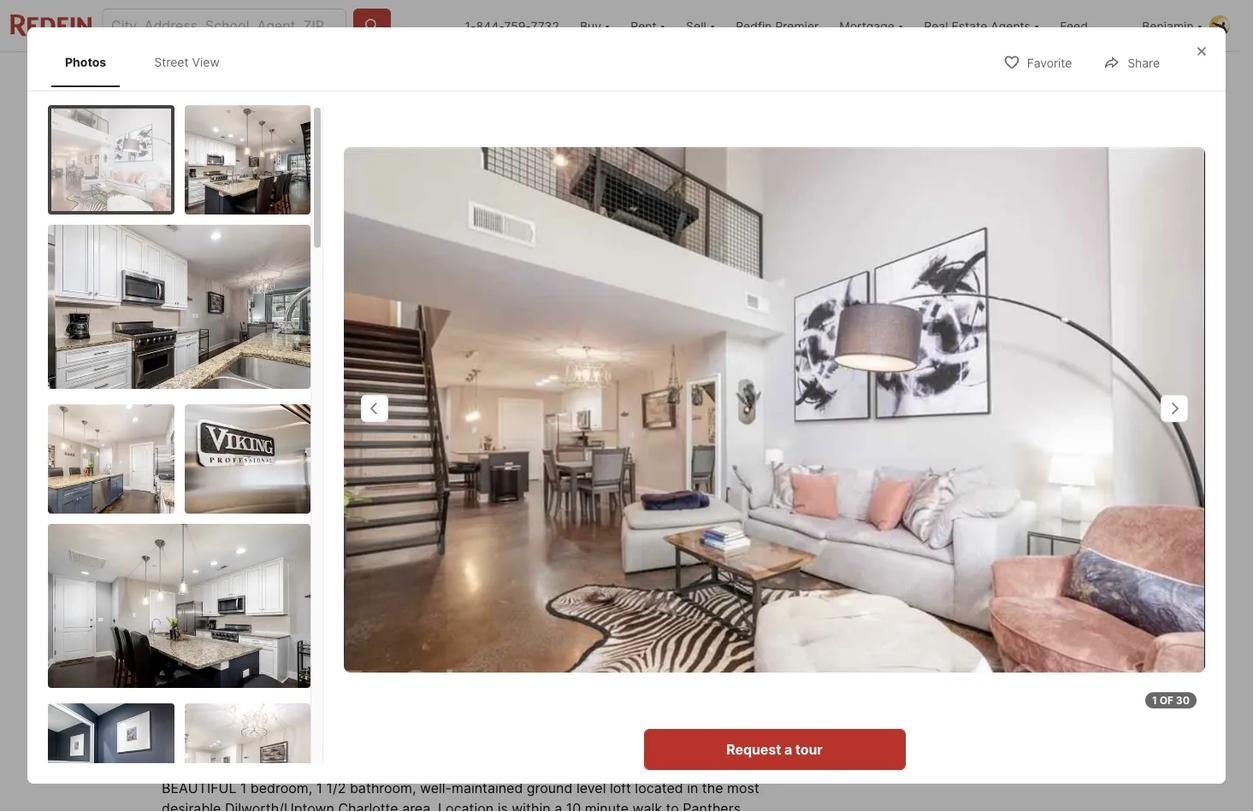 Task type: describe. For each thing, give the bounding box(es) containing it.
1,104 sq ft
[[463, 561, 512, 604]]

/mo
[[232, 561, 270, 585]]

redfin premier button
[[726, 0, 829, 51]]

0 vertical spatial charlotte
[[285, 528, 345, 545]]

about 701 royal ct #104
[[162, 732, 398, 756]]

ground
[[527, 780, 573, 797]]

0 horizontal spatial share button
[[993, 57, 1079, 92]]

1 left 1/2
[[316, 780, 323, 797]]

1-844-759-7732
[[465, 18, 559, 33]]

2 , from the left
[[345, 528, 349, 545]]

the
[[702, 780, 723, 797]]

tab list inside request a tour dialog
[[48, 38, 251, 87]]

maintained
[[452, 780, 523, 797]]

30 inside button
[[991, 467, 1007, 482]]

(813) 535-0986 button
[[832, 704, 1059, 745]]

street for tab list containing photos
[[154, 55, 189, 69]]

30 inside request a tour dialog
[[1176, 695, 1190, 707]]

City, Address, School, Agent, ZIP search field
[[102, 9, 347, 43]]

ct for about 701 royal ct #104
[[322, 732, 344, 756]]

is
[[498, 801, 508, 812]]

walk
[[633, 801, 662, 812]]

swimming pool
[[251, 646, 325, 659]]

street view for tab list containing photos
[[154, 55, 220, 69]]

send
[[892, 668, 926, 685]]

a for send a message button
[[929, 668, 937, 685]]

5 tab from the left
[[592, 56, 729, 97]]

beds
[[311, 587, 344, 604]]

in
[[196, 646, 204, 659]]

0 vertical spatial 701
[[162, 528, 184, 545]]

request a tour dialog
[[27, 27, 1226, 812]]

a for topmost request a tour button
[[955, 613, 963, 630]]

request for bottommost request a tour button
[[726, 742, 781, 759]]

1/2
[[326, 780, 346, 797]]

a for bottommost request a tour button
[[784, 742, 792, 759]]

to
[[666, 801, 679, 812]]

within
[[512, 801, 551, 812]]

0986
[[975, 716, 1011, 733]]

send a message
[[892, 668, 1000, 685]]

message
[[940, 668, 1000, 685]]

contact
[[832, 557, 900, 578]]

redfin premier
[[736, 18, 819, 33]]

level
[[576, 780, 606, 797]]

$2,200 /mo price
[[162, 561, 270, 604]]

pool
[[304, 646, 325, 659]]

sq
[[463, 587, 480, 604]]

0 vertical spatial request a tour button
[[832, 601, 1059, 642]]

0 vertical spatial ct
[[227, 528, 242, 545]]

1 left bedroom,
[[240, 780, 247, 797]]

759-
[[504, 18, 531, 33]]

premier
[[775, 18, 819, 33]]

tour for bottommost request a tour button
[[795, 742, 823, 759]]

map entry image
[[698, 527, 784, 613]]

contact 701 royal ct #104
[[832, 557, 1054, 578]]

view for street view button
[[252, 467, 281, 482]]

unit
[[207, 646, 227, 659]]

535-
[[942, 716, 975, 733]]

$2,200
[[162, 561, 232, 585]]

(813)
[[904, 716, 939, 733]]

1 , from the left
[[277, 528, 281, 545]]

beautiful 1 bedroom, 1 1/2 bathroom, well-maintained ground level loft located in the most desirable dilworth/uptown charlotte area. location is within a 10 minute walk to panther
[[162, 780, 781, 812]]

photos
[[1010, 467, 1050, 482]]

ct for contact 701 royal ct #104
[[987, 557, 1007, 578]]

minute
[[585, 801, 629, 812]]

street view for street view button
[[214, 467, 281, 482]]

dilworth/uptown
[[225, 801, 334, 812]]

share inside request a tour dialog
[[1128, 56, 1160, 70]]

request a tour for bottommost request a tour button
[[726, 742, 823, 759]]

#104 for about 701 royal ct #104
[[349, 732, 398, 756]]

3 tab from the left
[[422, 56, 513, 97]]



Task type: vqa. For each thing, say whether or not it's contained in the screenshot.
NC
yes



Task type: locate. For each thing, give the bounding box(es) containing it.
royal
[[188, 528, 223, 545], [938, 557, 983, 578], [265, 732, 317, 756]]

royal for contact 701 royal ct #104
[[938, 557, 983, 578]]

1 vertical spatial request a tour
[[726, 742, 823, 759]]

1 horizontal spatial request a tour
[[898, 613, 994, 630]]

2 vertical spatial royal
[[265, 732, 317, 756]]

street view up 701 royal ct #104 , charlotte , nc 28202
[[214, 467, 281, 482]]

7732
[[531, 18, 559, 33]]

request a tour button down contact 701 royal ct #104 on the right bottom of page
[[832, 601, 1059, 642]]

ct
[[227, 528, 242, 545], [987, 557, 1007, 578], [322, 732, 344, 756]]

request inside dialog
[[726, 742, 781, 759]]

1 inside "1 beds"
[[311, 561, 321, 585]]

street view down city, address, school, agent, zip search field
[[154, 55, 220, 69]]

street for street view button
[[214, 467, 249, 482]]

bedroom,
[[250, 780, 312, 797]]

bathroom,
[[350, 780, 416, 797]]

701 royal ct #104 image
[[344, 147, 1205, 673]]

located
[[635, 780, 683, 797]]

request a tour button
[[832, 601, 1059, 642], [644, 730, 905, 771]]

1 vertical spatial view
[[252, 467, 281, 482]]

1 vertical spatial street view
[[214, 467, 281, 482]]

1 horizontal spatial royal
[[265, 732, 317, 756]]

share down feed at the top of page
[[1032, 68, 1064, 83]]

1-844-759-7732 link
[[465, 18, 559, 33]]

charlotte down bathroom,
[[338, 801, 398, 812]]

1-
[[465, 18, 476, 33]]

street view button
[[175, 458, 296, 492]]

, left nc
[[345, 528, 349, 545]]

charlotte inside the beautiful 1 bedroom, 1 1/2 bathroom, well-maintained ground level loft located in the most desirable dilworth/uptown charlotte area. location is within a 10 minute walk to panther
[[338, 801, 398, 812]]

0 vertical spatial #104
[[246, 528, 277, 545]]

1
[[311, 561, 321, 585], [1152, 695, 1157, 707], [240, 780, 247, 797], [316, 780, 323, 797]]

1 horizontal spatial 701
[[225, 732, 260, 756]]

30 photos button
[[953, 458, 1065, 492]]

0 horizontal spatial request
[[726, 742, 781, 759]]

10
[[566, 801, 581, 812]]

2 vertical spatial 701
[[225, 732, 260, 756]]

701 for contact 701 royal ct #104
[[904, 557, 934, 578]]

tour inside dialog
[[795, 742, 823, 759]]

view inside tab
[[192, 55, 220, 69]]

30
[[991, 467, 1007, 482], [1176, 695, 1190, 707]]

0 horizontal spatial tour
[[795, 742, 823, 759]]

0 vertical spatial request
[[898, 613, 952, 630]]

1 horizontal spatial request
[[898, 613, 952, 630]]

1 horizontal spatial tour
[[966, 613, 994, 630]]

,
[[277, 528, 281, 545], [345, 528, 349, 545]]

street inside tab
[[154, 55, 189, 69]]

share button down feed at the top of page
[[993, 57, 1079, 92]]

request
[[898, 613, 952, 630], [726, 742, 781, 759]]

701 for about 701 royal ct #104
[[225, 732, 260, 756]]

844-
[[476, 18, 504, 33]]

area.
[[402, 801, 434, 812]]

0 horizontal spatial ct
[[227, 528, 242, 545]]

701 royal ct #104 , charlotte , nc 28202
[[162, 528, 418, 545]]

1.5
[[385, 561, 412, 585]]

#104 for contact 701 royal ct #104
[[1011, 557, 1054, 578]]

0 horizontal spatial street
[[154, 55, 189, 69]]

view down city, address, school, agent, zip search field
[[192, 55, 220, 69]]

701 right about
[[225, 732, 260, 756]]

701
[[162, 528, 184, 545], [904, 557, 934, 578], [225, 732, 260, 756]]

1 vertical spatial request
[[726, 742, 781, 759]]

1 left of
[[1152, 695, 1157, 707]]

1 beds
[[311, 561, 344, 604]]

1 inside request a tour dialog
[[1152, 695, 1157, 707]]

request a tour for topmost request a tour button
[[898, 613, 994, 630]]

share down feed button
[[1128, 56, 1160, 70]]

tab list containing photos
[[48, 38, 251, 87]]

image image
[[162, 100, 804, 506], [811, 100, 1079, 300], [185, 105, 311, 214], [51, 108, 171, 211], [48, 225, 311, 389], [811, 306, 1079, 506], [48, 404, 174, 514], [184, 404, 311, 514], [48, 524, 311, 688], [48, 704, 174, 812], [184, 704, 311, 812]]

0 horizontal spatial request a tour
[[726, 742, 823, 759]]

request a tour
[[898, 613, 994, 630], [726, 742, 823, 759]]

of
[[1160, 695, 1174, 707]]

1 horizontal spatial 30
[[1176, 695, 1190, 707]]

request a tour inside dialog
[[726, 742, 823, 759]]

1 horizontal spatial share button
[[1089, 45, 1175, 80]]

street
[[154, 55, 189, 69], [214, 467, 249, 482]]

1 vertical spatial 30
[[1176, 695, 1190, 707]]

street view inside tab
[[154, 55, 220, 69]]

search
[[213, 69, 254, 83]]

2 horizontal spatial 701
[[904, 557, 934, 578]]

location
[[438, 801, 494, 812]]

1 horizontal spatial ct
[[322, 732, 344, 756]]

street up 701 royal ct #104 , charlotte , nc 28202
[[214, 467, 249, 482]]

0 horizontal spatial view
[[192, 55, 220, 69]]

baths
[[385, 587, 422, 604]]

2 horizontal spatial #104
[[1011, 557, 1054, 578]]

view up 701 royal ct #104 , charlotte , nc 28202
[[252, 467, 281, 482]]

tour
[[966, 613, 994, 630], [795, 742, 823, 759]]

a inside dialog
[[784, 742, 792, 759]]

0 horizontal spatial 30
[[991, 467, 1007, 482]]

search link
[[179, 66, 254, 86]]

1 horizontal spatial street
[[214, 467, 249, 482]]

1 horizontal spatial view
[[252, 467, 281, 482]]

701 right contact
[[904, 557, 934, 578]]

30 left photos
[[991, 467, 1007, 482]]

redfin
[[736, 18, 772, 33]]

view for tab list containing photos
[[192, 55, 220, 69]]

street view tab
[[140, 41, 233, 83]]

2 horizontal spatial ct
[[987, 557, 1007, 578]]

most
[[727, 780, 759, 797]]

share button
[[1089, 45, 1175, 80], [993, 57, 1079, 92]]

1 vertical spatial #104
[[1011, 557, 1054, 578]]

701 up the $2,200
[[162, 528, 184, 545]]

request down contact 701 royal ct #104 on the right bottom of page
[[898, 613, 952, 630]]

1 up beds
[[311, 561, 321, 585]]

photos
[[65, 55, 106, 69]]

#104
[[246, 528, 277, 545], [1011, 557, 1054, 578], [349, 732, 398, 756]]

1 horizontal spatial #104
[[349, 732, 398, 756]]

1 horizontal spatial share
[[1128, 56, 1160, 70]]

28202
[[377, 528, 418, 545]]

a
[[955, 613, 963, 630], [929, 668, 937, 685], [784, 742, 792, 759], [554, 801, 562, 812]]

ft
[[484, 587, 497, 604]]

0 vertical spatial street
[[154, 55, 189, 69]]

1.5 baths
[[385, 561, 422, 604]]

view
[[192, 55, 220, 69], [252, 467, 281, 482]]

request a tour down contact 701 royal ct #104 on the right bottom of page
[[898, 613, 994, 630]]

1,104
[[463, 561, 512, 585]]

0 horizontal spatial 701
[[162, 528, 184, 545]]

submit search image
[[364, 17, 381, 34]]

street view
[[154, 55, 220, 69], [214, 467, 281, 482]]

share
[[1128, 56, 1160, 70], [1032, 68, 1064, 83]]

1 vertical spatial tour
[[795, 742, 823, 759]]

swimming
[[251, 646, 301, 659]]

share button inside request a tour dialog
[[1089, 45, 1175, 80]]

request up most
[[726, 742, 781, 759]]

street view inside button
[[214, 467, 281, 482]]

request a tour up most
[[726, 742, 823, 759]]

share button right favorite
[[1089, 45, 1175, 80]]

(813) 535-0986
[[904, 716, 1011, 733]]

0 vertical spatial 30
[[991, 467, 1007, 482]]

1 vertical spatial ct
[[987, 557, 1007, 578]]

photos tab
[[51, 41, 120, 83]]

1 vertical spatial 701
[[904, 557, 934, 578]]

favorite
[[1027, 56, 1072, 70]]

desirable
[[162, 801, 221, 812]]

(813) 535-0986 link
[[832, 704, 1059, 745]]

0 horizontal spatial share
[[1032, 68, 1064, 83]]

0 vertical spatial street view
[[154, 55, 220, 69]]

tab
[[271, 56, 361, 97], [361, 56, 422, 97], [422, 56, 513, 97], [513, 56, 592, 97], [592, 56, 729, 97]]

well-
[[420, 780, 452, 797]]

1 vertical spatial charlotte
[[338, 801, 398, 812]]

view inside button
[[252, 467, 281, 482]]

favorite button
[[989, 45, 1087, 80]]

2 vertical spatial ct
[[322, 732, 344, 756]]

0 horizontal spatial ,
[[277, 528, 281, 545]]

request for topmost request a tour button
[[898, 613, 952, 630]]

1 horizontal spatial ,
[[345, 528, 349, 545]]

search tab list
[[162, 52, 742, 97]]

, down street view button
[[277, 528, 281, 545]]

tour for topmost request a tour button
[[966, 613, 994, 630]]

street inside button
[[214, 467, 249, 482]]

send a message button
[[832, 656, 1059, 697]]

1 vertical spatial royal
[[938, 557, 983, 578]]

w/d in unit
[[172, 646, 227, 659]]

2 vertical spatial #104
[[349, 732, 398, 756]]

0 vertical spatial royal
[[188, 528, 223, 545]]

1 vertical spatial request a tour button
[[644, 730, 905, 771]]

0 vertical spatial tour
[[966, 613, 994, 630]]

0 vertical spatial request a tour
[[898, 613, 994, 630]]

0 horizontal spatial royal
[[188, 528, 223, 545]]

request a tour button up most
[[644, 730, 905, 771]]

a inside the beautiful 1 bedroom, 1 1/2 bathroom, well-maintained ground level loft located in the most desirable dilworth/uptown charlotte area. location is within a 10 minute walk to panther
[[554, 801, 562, 812]]

0 vertical spatial view
[[192, 55, 220, 69]]

royal for about 701 royal ct #104
[[265, 732, 317, 756]]

charlotte
[[285, 528, 345, 545], [338, 801, 398, 812]]

nc
[[353, 528, 373, 545]]

2 horizontal spatial royal
[[938, 557, 983, 578]]

1 vertical spatial street
[[214, 467, 249, 482]]

feed
[[1060, 18, 1088, 33]]

2 tab from the left
[[361, 56, 422, 97]]

charlotte up "1 beds" on the left of the page
[[285, 528, 345, 545]]

feed button
[[1050, 0, 1132, 51]]

loft
[[610, 780, 631, 797]]

beautiful
[[162, 780, 236, 797]]

30 right of
[[1176, 695, 1190, 707]]

in
[[687, 780, 698, 797]]

about
[[162, 732, 221, 756]]

0 horizontal spatial #104
[[246, 528, 277, 545]]

street left 'search'
[[154, 55, 189, 69]]

4 tab from the left
[[513, 56, 592, 97]]

1 tab from the left
[[271, 56, 361, 97]]

30 photos
[[991, 467, 1050, 482]]

tab list
[[48, 38, 251, 87]]

1 of 30
[[1152, 695, 1190, 707]]

price
[[162, 587, 194, 604]]

user photo image
[[1210, 15, 1230, 36]]

w/d
[[172, 646, 193, 659]]



